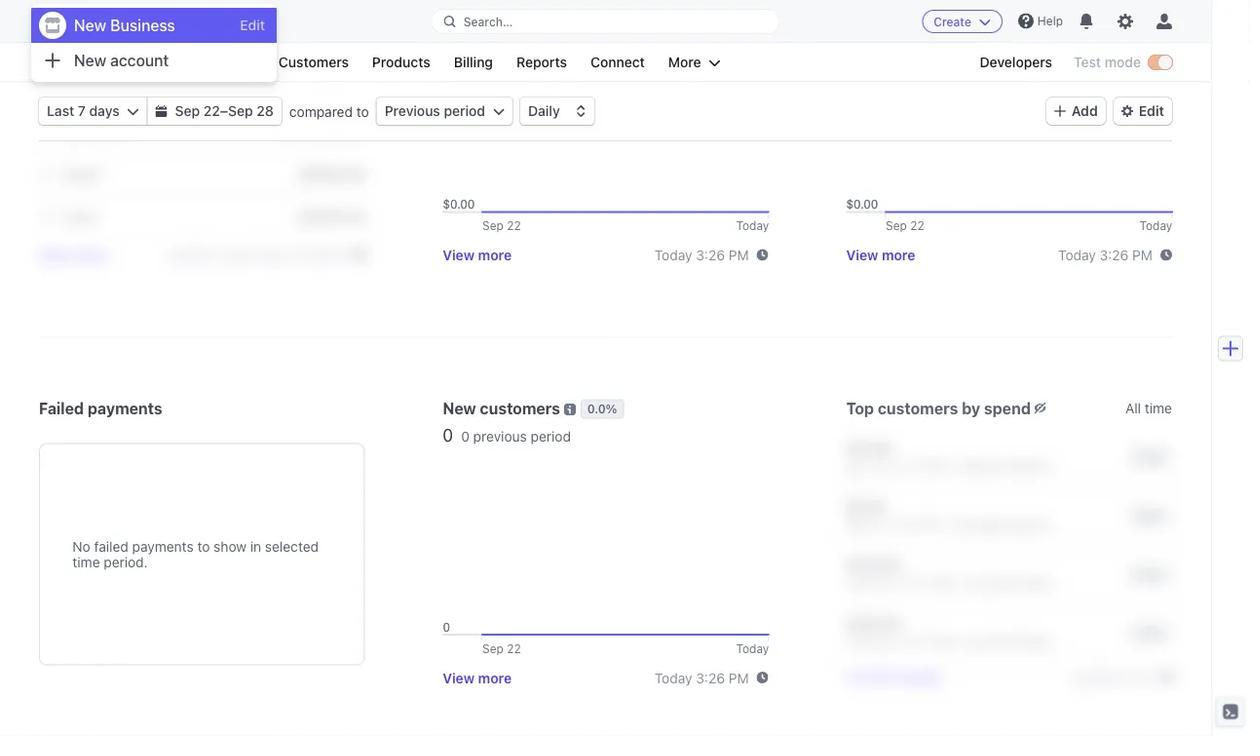 Task type: locate. For each thing, give the bounding box(es) containing it.
view
[[39, 246, 71, 262], [443, 247, 475, 263], [847, 247, 879, 263], [443, 670, 475, 686]]

0 vertical spatial to
[[357, 103, 369, 119]]

sep left "22"
[[175, 103, 200, 119]]

today 3:26 pm for $0.00
[[655, 247, 749, 263]]

1 horizontal spatial sep
[[228, 103, 253, 119]]

previous down new customers
[[473, 428, 527, 444]]

Search… text field
[[433, 9, 779, 34]]

business up new account
[[102, 15, 153, 29]]

mode
[[1105, 54, 1142, 70]]

0 horizontal spatial previous
[[473, 428, 527, 444]]

1 vertical spatial payments
[[132, 538, 194, 554]]

previous
[[537, 5, 591, 21], [941, 5, 995, 21], [473, 428, 527, 444]]

1 vertical spatial to
[[197, 538, 210, 554]]

period up "connect"
[[594, 5, 635, 21]]

payments inside no failed payments to show in selected time period.
[[132, 538, 194, 554]]

1 customers from the left
[[878, 399, 959, 417]]

svg image
[[156, 105, 167, 117], [493, 105, 505, 117]]

edit button up 28
[[240, 16, 265, 35]]

1 horizontal spatial 0
[[461, 428, 470, 444]]

payments
[[88, 399, 162, 417], [132, 538, 194, 554]]

2 horizontal spatial previous
[[941, 5, 995, 21]]

$0.00
[[443, 1, 489, 22], [497, 5, 533, 21], [900, 5, 937, 21]]

previous inside $0.00 $0.00 previous period
[[537, 5, 591, 21]]

0
[[443, 424, 454, 445], [461, 428, 470, 444]]

toolbar
[[1047, 97, 1173, 125]]

period up 'developers'
[[998, 5, 1038, 21]]

4
[[847, 669, 856, 685]]

search…
[[464, 15, 513, 28]]

top customers by spend
[[847, 399, 1031, 417]]

1 sep from the left
[[175, 103, 200, 119]]

2 customers from the left
[[480, 399, 561, 418]]

time period.
[[73, 554, 148, 570]]

1 horizontal spatial previous
[[537, 5, 591, 21]]

products
[[372, 54, 431, 70]]

0 horizontal spatial customers
[[480, 399, 561, 418]]

period down info image
[[531, 428, 571, 444]]

selected
[[265, 538, 319, 554]]

edit button
[[240, 16, 265, 35], [1114, 97, 1173, 125]]

customers up the 0 0 previous period
[[480, 399, 561, 418]]

1 svg image from the left
[[156, 105, 167, 117]]

0 vertical spatial edit
[[240, 17, 265, 33]]

edit up 28
[[240, 17, 265, 33]]

pm
[[729, 247, 749, 263], [1133, 247, 1153, 263], [729, 670, 749, 686]]

payments grid
[[39, 24, 365, 239]]

in
[[250, 538, 261, 554]]

new customers
[[443, 399, 561, 418]]

new
[[74, 15, 99, 29], [74, 16, 106, 35], [74, 51, 106, 70], [443, 399, 476, 418]]

0 horizontal spatial to
[[197, 538, 210, 554]]

last 7 days button
[[39, 97, 147, 125]]

2 svg image from the left
[[493, 105, 505, 117]]

previous period button
[[377, 97, 513, 125]]

more button
[[659, 51, 731, 74]]

previous for 0
[[473, 428, 527, 444]]

more
[[669, 54, 702, 70]]

failed payments
[[39, 399, 162, 417]]

3:26 for $0.00
[[696, 247, 725, 263]]

0 vertical spatial $5000.00
[[299, 166, 365, 182]]

svg image down billing link
[[493, 105, 505, 117]]

view more link
[[39, 246, 108, 262], [443, 247, 512, 263], [847, 247, 916, 263], [443, 670, 512, 686]]

–
[[220, 103, 228, 119]]

1 vertical spatial edit button
[[1114, 97, 1173, 125]]

Search… search field
[[433, 9, 779, 34]]

sep left 28
[[228, 103, 253, 119]]

1 horizontal spatial customers
[[878, 399, 959, 417]]

customers
[[878, 399, 959, 417], [480, 399, 561, 418]]

customers for top
[[878, 399, 959, 417]]

edit button down mode
[[1114, 97, 1173, 125]]

0 horizontal spatial sep
[[175, 103, 200, 119]]

$5000.00
[[299, 166, 365, 182], [299, 209, 365, 225]]

today 3:26 pm for new customers
[[655, 670, 749, 686]]

0 horizontal spatial $0.00
[[443, 1, 489, 22]]

pm for $0.00
[[729, 247, 749, 263]]

2 horizontal spatial $0.00
[[900, 5, 937, 21]]

1 new business from the top
[[74, 15, 153, 29]]

previous for $0.00
[[537, 5, 591, 21]]

0 horizontal spatial svg image
[[156, 105, 167, 117]]

svg image right svg icon
[[156, 105, 167, 117]]

to right compared
[[357, 103, 369, 119]]

$0.00 previous period
[[900, 5, 1038, 21]]

0 inside the 0 0 previous period
[[461, 428, 470, 444]]

1 horizontal spatial edit button
[[1114, 97, 1173, 125]]

previous up 'developers'
[[941, 5, 995, 21]]

$22,000.00
[[286, 80, 365, 96]]

$0.00 for $0.00 $0.00 previous period
[[443, 1, 489, 22]]

today 3:26 pm
[[655, 247, 749, 263], [1059, 247, 1153, 263], [655, 670, 749, 686]]

previous up reports
[[537, 5, 591, 21]]

1 horizontal spatial $0.00
[[497, 5, 533, 21]]

customers left by
[[878, 399, 959, 417]]

2 $5000.00 from the top
[[299, 209, 365, 225]]

more
[[74, 246, 108, 262], [478, 247, 512, 263], [882, 247, 916, 263], [478, 670, 512, 686]]

$15,000.00
[[286, 123, 365, 139]]

1 horizontal spatial to
[[357, 103, 369, 119]]

products link
[[363, 51, 440, 74]]

edit down mode
[[1139, 103, 1165, 119]]

list box containing new business
[[31, 8, 277, 78]]

28
[[257, 103, 274, 119]]

show
[[214, 538, 247, 554]]

0 vertical spatial payments
[[88, 399, 162, 417]]

of
[[859, 669, 873, 685]]

today for new customers
[[655, 670, 693, 686]]

new business
[[74, 15, 153, 29], [74, 16, 175, 35]]

list box
[[31, 8, 277, 78]]

$0.00 inside $0.00 $0.00 previous period
[[497, 5, 533, 21]]

today
[[655, 247, 693, 263], [1059, 247, 1097, 263], [655, 670, 693, 686]]

period
[[594, 5, 635, 21], [998, 5, 1038, 21], [444, 103, 485, 119], [531, 428, 571, 444]]

customers
[[279, 54, 349, 70]]

no
[[73, 538, 90, 554]]

0 horizontal spatial 0
[[443, 424, 454, 445]]

business
[[102, 15, 153, 29], [110, 16, 175, 35]]

previous inside the 0 0 previous period
[[473, 428, 527, 444]]

view more
[[39, 246, 108, 262], [443, 247, 512, 263], [847, 247, 916, 263], [443, 670, 512, 686]]

edit
[[240, 17, 265, 33], [1139, 103, 1165, 119]]

all time
[[1126, 400, 1173, 416]]

days
[[89, 103, 120, 119]]

1 horizontal spatial edit
[[1139, 103, 1165, 119]]

sep
[[175, 103, 200, 119], [228, 103, 253, 119]]

24
[[876, 669, 893, 685]]

period down billing link
[[444, 103, 485, 119]]

to left show
[[197, 538, 210, 554]]

0 vertical spatial edit button
[[240, 16, 265, 35]]

7
[[78, 103, 86, 119]]

1 vertical spatial $5000.00
[[299, 209, 365, 225]]

failed
[[94, 538, 129, 554]]

to
[[357, 103, 369, 119], [197, 538, 210, 554]]

3:26
[[696, 247, 725, 263], [1100, 247, 1129, 263], [696, 670, 725, 686]]

1 horizontal spatial svg image
[[493, 105, 505, 117]]



Task type: vqa. For each thing, say whether or not it's contained in the screenshot.
Last 7 days
yes



Task type: describe. For each thing, give the bounding box(es) containing it.
$0.00 $0.00 previous period
[[443, 1, 635, 22]]

add button
[[1047, 97, 1106, 125]]

account
[[110, 51, 169, 70]]

2 sep from the left
[[228, 103, 253, 119]]

svg image
[[127, 105, 139, 117]]

payments link
[[100, 51, 183, 74]]

new inside button
[[74, 15, 99, 29]]

top customers by spend grid
[[847, 427, 1173, 661]]

1 vertical spatial edit
[[1139, 103, 1165, 119]]

all
[[1126, 400, 1142, 416]]

sep 22 – sep 28
[[175, 103, 274, 119]]

last 7 days
[[47, 103, 120, 119]]

create
[[934, 15, 972, 28]]

4 of 24 results link
[[847, 669, 942, 685]]

billing
[[454, 54, 493, 70]]

compared
[[289, 103, 353, 119]]

new business button
[[39, 8, 172, 35]]

new account button
[[31, 43, 277, 78]]

period inside the 0 0 previous period
[[531, 428, 571, 444]]

0 horizontal spatial edit button
[[240, 16, 265, 35]]

last
[[47, 103, 74, 119]]

help
[[1038, 14, 1064, 28]]

results
[[897, 669, 942, 685]]

connect link
[[581, 51, 655, 74]]

home
[[49, 54, 87, 70]]

3:26 for new customers
[[696, 670, 725, 686]]

new inside button
[[74, 51, 106, 70]]

1 $5000.00 from the top
[[299, 166, 365, 182]]

help button
[[1011, 5, 1071, 37]]

business up account
[[110, 16, 175, 35]]

today for $0.00
[[655, 247, 693, 263]]

billing link
[[444, 51, 503, 74]]

$25,000.00
[[286, 37, 365, 53]]

test mode
[[1074, 54, 1142, 70]]

previous period
[[385, 103, 485, 119]]

$0.00 for $0.00 previous period
[[900, 5, 937, 21]]

0 0 previous period
[[443, 424, 571, 445]]

home link
[[39, 51, 97, 74]]

to inside no failed payments to show in selected time period.
[[197, 538, 210, 554]]

no failed payments to show in selected time period.
[[73, 538, 319, 570]]

4 of 24 results
[[847, 669, 942, 685]]

spend
[[985, 399, 1031, 417]]

customers link
[[269, 51, 359, 74]]

0 horizontal spatial edit
[[240, 17, 265, 33]]

time
[[1145, 400, 1173, 416]]

failed
[[39, 399, 84, 417]]

hidden image
[[1035, 402, 1047, 414]]

developers link
[[971, 51, 1063, 74]]

toolbar containing add
[[1047, 97, 1173, 125]]

compared to
[[289, 103, 369, 119]]

2 new business from the top
[[74, 16, 175, 35]]

reports
[[517, 54, 567, 70]]

connect
[[591, 54, 645, 70]]

payments
[[110, 54, 174, 70]]

svg image inside previous period popup button
[[493, 105, 505, 117]]

test
[[1074, 54, 1102, 70]]

22
[[204, 103, 220, 119]]

by
[[962, 399, 981, 417]]

top
[[847, 399, 875, 417]]

info image
[[564, 404, 576, 415]]

create button
[[922, 10, 1003, 33]]

customers for new
[[480, 399, 561, 418]]

period inside previous period popup button
[[444, 103, 485, 119]]

business inside new business button
[[102, 15, 153, 29]]

pm for new customers
[[729, 670, 749, 686]]

developers
[[980, 54, 1053, 70]]

reports link
[[507, 51, 577, 74]]

add
[[1072, 103, 1098, 119]]

period inside $0.00 $0.00 previous period
[[594, 5, 635, 21]]

new business inside button
[[74, 15, 153, 29]]

new account
[[74, 51, 169, 70]]

previous
[[385, 103, 440, 119]]



